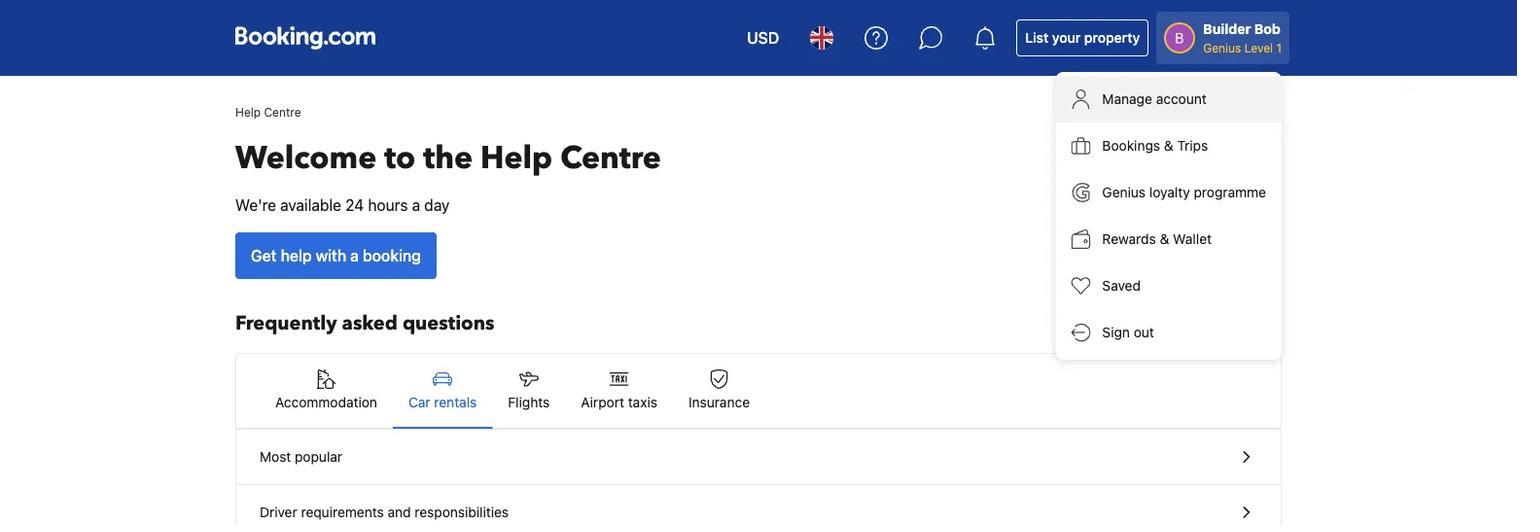 Task type: vqa. For each thing, say whether or not it's contained in the screenshot.
"Want"
no



Task type: locate. For each thing, give the bounding box(es) containing it.
a left day
[[412, 196, 420, 214]]

genius loyalty programme link
[[1056, 169, 1282, 216]]

airport
[[581, 394, 624, 410]]

flights button
[[492, 354, 565, 428]]

get help with a booking
[[251, 247, 421, 265]]

a inside button
[[350, 247, 359, 265]]

booking.com online hotel reservations image
[[235, 26, 375, 50]]

manage
[[1102, 91, 1152, 107]]

0 vertical spatial genius
[[1203, 41, 1241, 54]]

insurance
[[688, 394, 750, 410]]

1
[[1276, 41, 1282, 54]]

manage account
[[1102, 91, 1207, 107]]

trips
[[1177, 138, 1208, 154]]

hours
[[368, 196, 408, 214]]

requirements
[[301, 504, 384, 520]]

bob
[[1254, 21, 1281, 37]]

1 vertical spatial a
[[350, 247, 359, 265]]

genius
[[1203, 41, 1241, 54], [1102, 184, 1146, 200]]

most popular button
[[236, 430, 1281, 485]]

centre
[[264, 105, 301, 119], [560, 137, 661, 179]]

popular
[[295, 449, 342, 465]]

list your property link
[[1016, 19, 1149, 56]]

available
[[280, 196, 341, 214]]

help
[[235, 105, 261, 119], [480, 137, 552, 179]]

0 vertical spatial &
[[1164, 138, 1173, 154]]

1 horizontal spatial a
[[412, 196, 420, 214]]

get help with a booking button
[[235, 232, 436, 279]]

frequently asked questions
[[235, 310, 494, 337]]

& inside bookings & trips link
[[1164, 138, 1173, 154]]

day
[[424, 196, 450, 214]]

list your property
[[1025, 30, 1140, 46]]

property
[[1084, 30, 1140, 46]]

& inside rewards & wallet link
[[1160, 231, 1169, 247]]

genius left loyalty
[[1102, 184, 1146, 200]]

tab list
[[236, 354, 1281, 430]]

help right "the"
[[480, 137, 552, 179]]

a right with
[[350, 247, 359, 265]]

usd button
[[735, 15, 791, 61]]

0 horizontal spatial help
[[235, 105, 261, 119]]

1 horizontal spatial help
[[480, 137, 552, 179]]

out
[[1134, 324, 1154, 340]]

&
[[1164, 138, 1173, 154], [1160, 231, 1169, 247]]

0 vertical spatial centre
[[264, 105, 301, 119]]

welcome to the help centre
[[235, 137, 661, 179]]

driver requirements and responsibilities
[[260, 504, 509, 520]]

accommodation button
[[260, 354, 393, 428]]

bookings & trips
[[1102, 138, 1208, 154]]

driver requirements and responsibilities button
[[236, 485, 1281, 525]]

a
[[412, 196, 420, 214], [350, 247, 359, 265]]

sign out
[[1102, 324, 1154, 340]]

account
[[1156, 91, 1207, 107]]

1 vertical spatial help
[[480, 137, 552, 179]]

level
[[1244, 41, 1273, 54]]

genius down builder
[[1203, 41, 1241, 54]]

0 vertical spatial help
[[235, 105, 261, 119]]

1 vertical spatial &
[[1160, 231, 1169, 247]]

accommodation
[[275, 394, 377, 410]]

1 horizontal spatial centre
[[560, 137, 661, 179]]

1 horizontal spatial genius
[[1203, 41, 1241, 54]]

airport taxis
[[581, 394, 657, 410]]

& left wallet
[[1160, 231, 1169, 247]]

genius loyalty programme
[[1102, 184, 1266, 200]]

0 horizontal spatial a
[[350, 247, 359, 265]]

genius inside builder bob genius level 1
[[1203, 41, 1241, 54]]

rewards & wallet
[[1102, 231, 1212, 247]]

loyalty
[[1149, 184, 1190, 200]]

frequently
[[235, 310, 337, 337]]

& left trips
[[1164, 138, 1173, 154]]

help up welcome
[[235, 105, 261, 119]]

help
[[281, 247, 312, 265]]

0 horizontal spatial genius
[[1102, 184, 1146, 200]]



Task type: describe. For each thing, give the bounding box(es) containing it.
0 horizontal spatial centre
[[264, 105, 301, 119]]

builder
[[1203, 21, 1251, 37]]

& for wallet
[[1160, 231, 1169, 247]]

and
[[388, 504, 411, 520]]

airport taxis button
[[565, 354, 673, 428]]

car
[[408, 394, 430, 410]]

0 vertical spatial a
[[412, 196, 420, 214]]

most popular
[[260, 449, 342, 465]]

help centre
[[235, 105, 301, 119]]

manage account link
[[1056, 76, 1282, 123]]

we're
[[235, 196, 276, 214]]

rentals
[[434, 394, 477, 410]]

sign out button
[[1056, 309, 1282, 356]]

we're available 24 hours a day
[[235, 196, 450, 214]]

sign
[[1102, 324, 1130, 340]]

builder bob genius level 1
[[1203, 21, 1282, 54]]

tab list containing accommodation
[[236, 354, 1281, 430]]

asked
[[342, 310, 398, 337]]

insurance button
[[673, 354, 765, 428]]

1 vertical spatial centre
[[560, 137, 661, 179]]

your
[[1052, 30, 1081, 46]]

bookings
[[1102, 138, 1160, 154]]

the
[[423, 137, 473, 179]]

1 vertical spatial genius
[[1102, 184, 1146, 200]]

programme
[[1194, 184, 1266, 200]]

car rentals
[[408, 394, 477, 410]]

questions
[[403, 310, 494, 337]]

driver
[[260, 504, 297, 520]]

most
[[260, 449, 291, 465]]

flights
[[508, 394, 550, 410]]

& for trips
[[1164, 138, 1173, 154]]

saved link
[[1056, 263, 1282, 309]]

wallet
[[1173, 231, 1212, 247]]

24
[[345, 196, 364, 214]]

car rentals button
[[393, 354, 492, 428]]

saved
[[1102, 278, 1141, 294]]

booking
[[363, 247, 421, 265]]

usd
[[747, 29, 779, 47]]

rewards & wallet link
[[1056, 216, 1282, 263]]

get
[[251, 247, 277, 265]]

welcome
[[235, 137, 377, 179]]

responsibilities
[[415, 504, 509, 520]]

with
[[316, 247, 346, 265]]

bookings & trips link
[[1056, 123, 1282, 169]]

to
[[384, 137, 416, 179]]

taxis
[[628, 394, 657, 410]]

rewards
[[1102, 231, 1156, 247]]

list
[[1025, 30, 1048, 46]]



